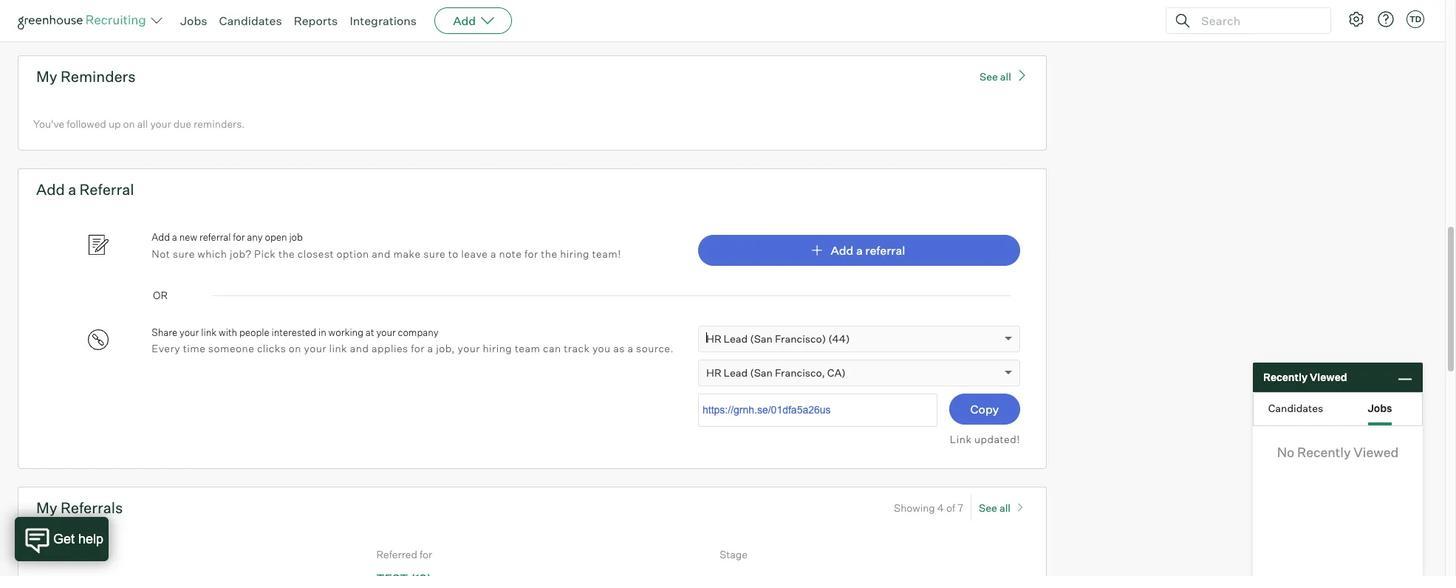 Task type: describe. For each thing, give the bounding box(es) containing it.
reminders.
[[194, 117, 245, 130]]

ca)
[[827, 366, 846, 379]]

integrations link
[[350, 13, 417, 28]]

due
[[173, 117, 191, 130]]

can
[[543, 342, 561, 355]]

td button
[[1404, 7, 1427, 31]]

source.
[[636, 342, 674, 355]]

option
[[337, 247, 369, 260]]

up
[[109, 117, 121, 130]]

1 vertical spatial see all link
[[979, 495, 1028, 521]]

applies
[[372, 342, 408, 355]]

jobs link
[[180, 13, 207, 28]]

referral inside "button"
[[865, 243, 905, 258]]

showing
[[894, 502, 935, 515]]

2 the from the left
[[541, 247, 558, 260]]

lead for hr lead (san francisco, ca)
[[724, 366, 748, 379]]

add a referral button
[[698, 235, 1020, 266]]

francisco,
[[775, 366, 825, 379]]

add a referral link
[[698, 235, 1020, 266]]

1 the from the left
[[278, 247, 295, 260]]

candidates link
[[219, 13, 282, 28]]

name
[[33, 549, 61, 561]]

your up the time
[[180, 326, 199, 338]]

note
[[499, 247, 522, 260]]

and inside add a new referral for any open job not sure which job? pick the closest option and make sure to leave a note for the hiring team!
[[372, 247, 391, 260]]

1 vertical spatial recently
[[1297, 444, 1351, 460]]

or
[[153, 289, 168, 301]]

you've
[[33, 117, 64, 130]]

a inside "button"
[[856, 243, 863, 258]]

referral
[[79, 180, 134, 199]]

as
[[613, 342, 625, 355]]

make
[[393, 247, 421, 260]]

you
[[593, 342, 611, 355]]

your down in
[[304, 342, 327, 355]]

tab list containing candidates
[[1254, 393, 1422, 426]]

and inside "share your link with people interested in working at your company every time someone clicks on your link and applies for a job, your hiring team can track you as a source."
[[350, 342, 369, 355]]

see all for the bottom see all link
[[979, 502, 1011, 515]]

to inside add a new referral for any open job not sure which job? pick the closest option and make sure to leave a note for the hiring team!
[[448, 247, 459, 260]]

(san for francisco)
[[750, 332, 773, 345]]

updated!
[[975, 433, 1020, 445]]

recently viewed
[[1263, 371, 1347, 384]]

hiring inside add a new referral for any open job not sure which job? pick the closest option and make sure to leave a note for the hiring team!
[[560, 247, 590, 260]]

0 vertical spatial viewed
[[1310, 371, 1347, 384]]

my reminders
[[36, 67, 136, 85]]

for right note
[[525, 247, 538, 260]]

(san for francisco,
[[750, 366, 773, 379]]

add a referral
[[36, 180, 134, 199]]

hr lead (san francisco) (44) option
[[706, 332, 850, 345]]

copy button
[[949, 394, 1020, 425]]

referrals
[[61, 499, 123, 518]]

showing 4 of 7
[[894, 502, 964, 515]]

1 sure from the left
[[173, 247, 195, 260]]

0 vertical spatial jobs
[[180, 13, 207, 28]]

time
[[183, 342, 206, 355]]

which
[[198, 247, 227, 260]]

see all for topmost see all link
[[980, 70, 1011, 83]]

hr lead (san francisco, ca) option
[[706, 366, 846, 379]]

with
[[219, 326, 237, 338]]

no recently viewed
[[1277, 444, 1399, 460]]

clicks
[[257, 342, 286, 355]]

job?
[[230, 247, 252, 260]]

reminders
[[61, 67, 136, 85]]

all for topmost see all link
[[1000, 70, 1011, 83]]

2 sure from the left
[[424, 247, 446, 260]]

your left the due
[[150, 117, 171, 130]]

leave
[[461, 247, 488, 260]]

see for the bottom see all link
[[979, 502, 997, 515]]

td button
[[1407, 10, 1424, 28]]

team!
[[592, 247, 621, 260]]

share
[[152, 326, 177, 338]]

7
[[958, 502, 964, 515]]

all for the bottom see all link
[[1000, 502, 1011, 515]]

lead for hr lead (san francisco) (44)
[[724, 332, 748, 345]]

configure image
[[1348, 10, 1365, 28]]

my for my reminders
[[36, 67, 57, 85]]

1 vertical spatial jobs
[[1368, 402, 1392, 414]]

reports link
[[294, 13, 338, 28]]

(44)
[[828, 332, 850, 345]]

hiring inside "share your link with people interested in working at your company every time someone clicks on your link and applies for a job, your hiring team can track you as a source."
[[483, 342, 512, 355]]

0 horizontal spatial link
[[201, 326, 217, 338]]

open
[[265, 231, 287, 243]]

someone
[[208, 342, 254, 355]]

my referrals
[[36, 499, 123, 518]]

you have no applications to review.
[[33, 4, 198, 16]]

Search text field
[[1198, 10, 1317, 31]]

for left any
[[233, 231, 245, 243]]

greenhouse recruiting image
[[18, 12, 151, 30]]

not
[[152, 247, 170, 260]]

4
[[937, 502, 944, 515]]

stage
[[720, 549, 748, 561]]

your right at
[[376, 326, 396, 338]]



Task type: locate. For each thing, give the bounding box(es) containing it.
1 horizontal spatial sure
[[424, 247, 446, 260]]

the down 'job'
[[278, 247, 295, 260]]

company
[[398, 326, 439, 338]]

0 horizontal spatial sure
[[173, 247, 195, 260]]

interested
[[271, 326, 316, 338]]

for down company
[[411, 342, 425, 355]]

to
[[152, 4, 162, 16], [448, 247, 459, 260]]

1 vertical spatial to
[[448, 247, 459, 260]]

my
[[36, 67, 57, 85], [36, 499, 57, 518]]

0 vertical spatial hr
[[706, 332, 722, 345]]

you've followed up on all your due reminders.
[[33, 117, 245, 130]]

1 horizontal spatial jobs
[[1368, 402, 1392, 414]]

the
[[278, 247, 295, 260], [541, 247, 558, 260]]

0 horizontal spatial and
[[350, 342, 369, 355]]

2 vertical spatial all
[[1000, 502, 1011, 515]]

0 vertical spatial and
[[372, 247, 391, 260]]

have
[[53, 4, 76, 16]]

1 hr from the top
[[706, 332, 722, 345]]

None text field
[[698, 394, 938, 427]]

1 horizontal spatial viewed
[[1354, 444, 1399, 460]]

1 my from the top
[[36, 67, 57, 85]]

hiring left team
[[483, 342, 512, 355]]

add a new referral for any open job not sure which job? pick the closest option and make sure to leave a note for the hiring team!
[[152, 231, 621, 260]]

see for topmost see all link
[[980, 70, 998, 83]]

0 vertical spatial see all
[[980, 70, 1011, 83]]

0 horizontal spatial to
[[152, 4, 162, 16]]

1 horizontal spatial on
[[289, 342, 301, 355]]

add a referral
[[831, 243, 905, 258]]

1 vertical spatial lead
[[724, 366, 748, 379]]

sure
[[173, 247, 195, 260], [424, 247, 446, 260]]

0 vertical spatial see all link
[[980, 68, 1028, 83]]

copy
[[971, 402, 999, 417]]

1 vertical spatial candidates
[[1268, 402, 1323, 414]]

candidates right jobs link at the top of the page
[[219, 13, 282, 28]]

2 (san from the top
[[750, 366, 773, 379]]

2 lead from the top
[[724, 366, 748, 379]]

1 horizontal spatial to
[[448, 247, 459, 260]]

and left make
[[372, 247, 391, 260]]

1 vertical spatial hiring
[[483, 342, 512, 355]]

add for add a referral
[[36, 180, 65, 199]]

share your link with people interested in working at your company every time someone clicks on your link and applies for a job, your hiring team can track you as a source.
[[152, 326, 674, 355]]

1 vertical spatial see
[[979, 502, 997, 515]]

link left with at the left
[[201, 326, 217, 338]]

candidates down recently viewed
[[1268, 402, 1323, 414]]

0 vertical spatial all
[[1000, 70, 1011, 83]]

0 horizontal spatial hiring
[[483, 342, 512, 355]]

hr down hr lead (san francisco) (44)
[[706, 366, 722, 379]]

0 vertical spatial see
[[980, 70, 998, 83]]

lead up hr lead (san francisco, ca) option
[[724, 332, 748, 345]]

1 (san from the top
[[750, 332, 773, 345]]

jobs left candidates link
[[180, 13, 207, 28]]

1 vertical spatial on
[[289, 342, 301, 355]]

your right job,
[[458, 342, 480, 355]]

candidates inside tab list
[[1268, 402, 1323, 414]]

1 lead from the top
[[724, 332, 748, 345]]

1 horizontal spatial referral
[[865, 243, 905, 258]]

add inside the add a referral "button"
[[831, 243, 854, 258]]

1 vertical spatial (san
[[750, 366, 773, 379]]

0 horizontal spatial viewed
[[1310, 371, 1347, 384]]

working
[[328, 326, 364, 338]]

referral
[[199, 231, 231, 243], [865, 243, 905, 258]]

at
[[366, 326, 374, 338]]

review.
[[164, 4, 198, 16]]

a
[[68, 180, 76, 199], [172, 231, 177, 243], [856, 243, 863, 258], [491, 247, 496, 260], [427, 342, 433, 355], [628, 342, 634, 355]]

0 vertical spatial hiring
[[560, 247, 590, 260]]

referral inside add a new referral for any open job not sure which job? pick the closest option and make sure to leave a note for the hiring team!
[[199, 231, 231, 243]]

team
[[515, 342, 540, 355]]

reports
[[294, 13, 338, 28]]

1 horizontal spatial the
[[541, 247, 558, 260]]

applications
[[92, 4, 150, 16]]

link updated!
[[950, 433, 1020, 445]]

followed
[[67, 117, 106, 130]]

referred
[[377, 549, 417, 561]]

all
[[1000, 70, 1011, 83], [137, 117, 148, 130], [1000, 502, 1011, 515]]

job,
[[436, 342, 455, 355]]

hr for hr lead (san francisco, ca)
[[706, 366, 722, 379]]

1 vertical spatial my
[[36, 499, 57, 518]]

2 hr from the top
[[706, 366, 722, 379]]

hr lead (san francisco) (44)
[[706, 332, 850, 345]]

1 vertical spatial link
[[329, 342, 347, 355]]

add inside add 'popup button'
[[453, 13, 476, 28]]

any
[[247, 231, 263, 243]]

pick
[[254, 247, 276, 260]]

to left review.
[[152, 4, 162, 16]]

hiring left team!
[[560, 247, 590, 260]]

0 horizontal spatial referral
[[199, 231, 231, 243]]

of
[[946, 502, 955, 515]]

0 vertical spatial link
[[201, 326, 217, 338]]

0 horizontal spatial the
[[278, 247, 295, 260]]

job
[[289, 231, 303, 243]]

0 horizontal spatial on
[[123, 117, 135, 130]]

and down at
[[350, 342, 369, 355]]

people
[[239, 326, 269, 338]]

0 vertical spatial candidates
[[219, 13, 282, 28]]

and
[[372, 247, 391, 260], [350, 342, 369, 355]]

add for add
[[453, 13, 476, 28]]

0 vertical spatial lead
[[724, 332, 748, 345]]

referred for
[[377, 549, 432, 561]]

hr for hr lead (san francisco) (44)
[[706, 332, 722, 345]]

hiring
[[560, 247, 590, 260], [483, 342, 512, 355]]

0 vertical spatial to
[[152, 4, 162, 16]]

add
[[453, 13, 476, 28], [36, 180, 65, 199], [152, 231, 170, 243], [831, 243, 854, 258]]

1 vertical spatial viewed
[[1354, 444, 1399, 460]]

jobs
[[180, 13, 207, 28], [1368, 402, 1392, 414]]

my up you've
[[36, 67, 57, 85]]

add button
[[435, 7, 512, 34]]

lead
[[724, 332, 748, 345], [724, 366, 748, 379]]

1 vertical spatial all
[[137, 117, 148, 130]]

0 vertical spatial on
[[123, 117, 135, 130]]

link down working
[[329, 342, 347, 355]]

you
[[33, 4, 51, 16]]

tab list
[[1254, 393, 1422, 426]]

candidates
[[219, 13, 282, 28], [1268, 402, 1323, 414]]

no
[[1277, 444, 1295, 460]]

0 vertical spatial (san
[[750, 332, 773, 345]]

track
[[564, 342, 590, 355]]

add for add a referral
[[831, 243, 854, 258]]

lead down hr lead (san francisco) (44) option
[[724, 366, 748, 379]]

(san up hr lead (san francisco, ca) option
[[750, 332, 773, 345]]

for right 'referred'
[[420, 549, 432, 561]]

closest
[[298, 247, 334, 260]]

my for my referrals
[[36, 499, 57, 518]]

for inside "share your link with people interested in working at your company every time someone clicks on your link and applies for a job, your hiring team can track you as a source."
[[411, 342, 425, 355]]

jobs up no recently viewed
[[1368, 402, 1392, 414]]

sure right make
[[424, 247, 446, 260]]

(san
[[750, 332, 773, 345], [750, 366, 773, 379]]

td
[[1410, 14, 1422, 24]]

on inside "share your link with people interested in working at your company every time someone clicks on your link and applies for a job, your hiring team can track you as a source."
[[289, 342, 301, 355]]

1 vertical spatial see all
[[979, 502, 1011, 515]]

add inside add a new referral for any open job not sure which job? pick the closest option and make sure to leave a note for the hiring team!
[[152, 231, 170, 243]]

1 vertical spatial hr
[[706, 366, 722, 379]]

1 horizontal spatial link
[[329, 342, 347, 355]]

on down interested
[[289, 342, 301, 355]]

francisco)
[[775, 332, 826, 345]]

0 vertical spatial my
[[36, 67, 57, 85]]

the right note
[[541, 247, 558, 260]]

see all
[[980, 70, 1011, 83], [979, 502, 1011, 515]]

hr right source.
[[706, 332, 722, 345]]

1 horizontal spatial candidates
[[1268, 402, 1323, 414]]

my left referrals
[[36, 499, 57, 518]]

0 horizontal spatial jobs
[[180, 13, 207, 28]]

1 horizontal spatial hiring
[[560, 247, 590, 260]]

link
[[201, 326, 217, 338], [329, 342, 347, 355]]

(san down hr lead (san francisco) (44) option
[[750, 366, 773, 379]]

no
[[78, 4, 90, 16]]

in
[[318, 326, 326, 338]]

1 horizontal spatial and
[[372, 247, 391, 260]]

hr lead (san francisco, ca)
[[706, 366, 846, 379]]

link
[[950, 433, 972, 445]]

2 my from the top
[[36, 499, 57, 518]]

recently
[[1263, 371, 1308, 384], [1297, 444, 1351, 460]]

add for add a new referral for any open job not sure which job? pick the closest option and make sure to leave a note for the hiring team!
[[152, 231, 170, 243]]

on right up at the top of page
[[123, 117, 135, 130]]

integrations
[[350, 13, 417, 28]]

sure down new
[[173, 247, 195, 260]]

0 vertical spatial recently
[[1263, 371, 1308, 384]]

viewed
[[1310, 371, 1347, 384], [1354, 444, 1399, 460]]

1 vertical spatial and
[[350, 342, 369, 355]]

every
[[152, 342, 180, 355]]

new
[[179, 231, 197, 243]]

to left leave
[[448, 247, 459, 260]]

0 horizontal spatial candidates
[[219, 13, 282, 28]]



Task type: vqa. For each thing, say whether or not it's contained in the screenshot.
time on the bottom of the page
yes



